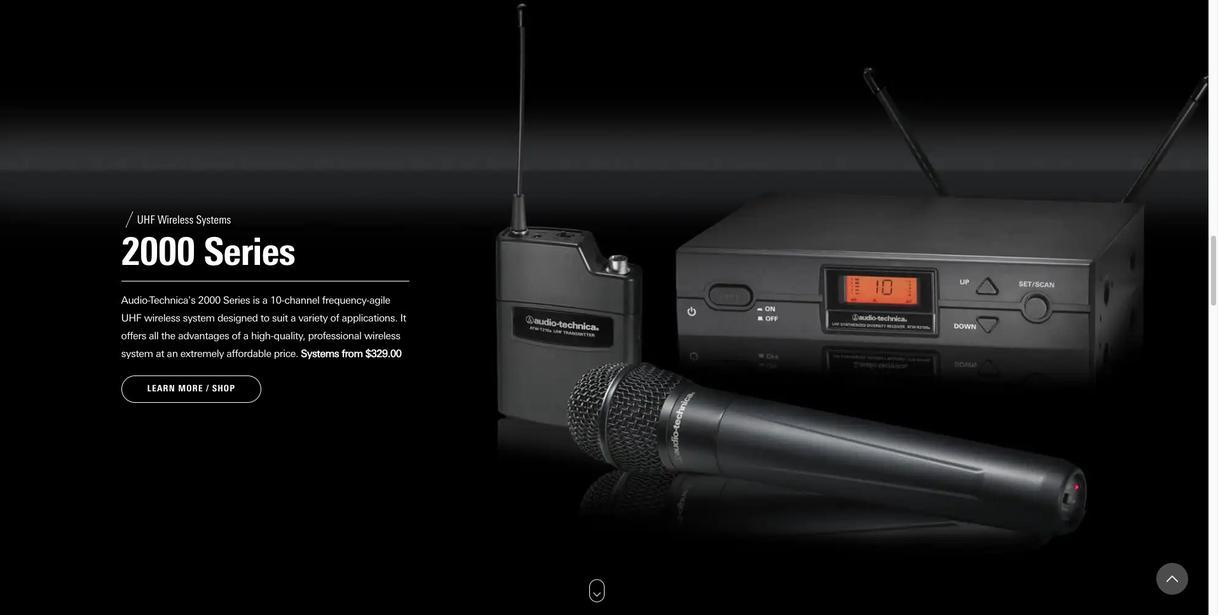 Task type: locate. For each thing, give the bounding box(es) containing it.
wireless up the
[[144, 312, 180, 325]]

system up advantages
[[183, 312, 215, 325]]

audio-technica's 2000 series is a 10-channel frequency-agile uhf wireless system designed to suit a variety of applications. it offers all the advantages of a high-quality, professional wireless system at an extremely affordable price.
[[121, 295, 406, 360]]

variety
[[298, 312, 328, 325]]

/
[[206, 384, 209, 394]]

0 vertical spatial wireless
[[144, 312, 180, 325]]

learn more / shop link
[[121, 376, 261, 403]]

the
[[161, 330, 175, 342]]

2 horizontal spatial a
[[290, 312, 296, 325]]

0 horizontal spatial a
[[243, 330, 248, 342]]

series
[[223, 295, 250, 307]]

a right suit
[[290, 312, 296, 325]]

system down the offers
[[121, 348, 153, 360]]

system
[[183, 312, 215, 325], [121, 348, 153, 360]]

of
[[330, 312, 339, 325], [232, 330, 241, 342]]

professional
[[308, 330, 361, 342]]

a left high-
[[243, 330, 248, 342]]

1 horizontal spatial of
[[330, 312, 339, 325]]

0 vertical spatial of
[[330, 312, 339, 325]]

applications.
[[342, 312, 398, 325]]

arrow up image
[[1167, 573, 1178, 585]]

to
[[261, 312, 269, 325]]

wireless
[[144, 312, 180, 325], [364, 330, 400, 342]]

learn more / shop
[[147, 384, 235, 394]]

of down the designed
[[232, 330, 241, 342]]

uhf
[[121, 312, 141, 325]]

0 vertical spatial a
[[262, 295, 268, 307]]

price.
[[274, 348, 298, 360]]

$329.00
[[365, 348, 402, 360]]

1 horizontal spatial system
[[183, 312, 215, 325]]

designed
[[217, 312, 258, 325]]

1 horizontal spatial wireless
[[364, 330, 400, 342]]

1 vertical spatial wireless
[[364, 330, 400, 342]]

suit
[[272, 312, 288, 325]]

is
[[253, 295, 260, 307]]

0 horizontal spatial of
[[232, 330, 241, 342]]

wireless up '$329.00'
[[364, 330, 400, 342]]

0 horizontal spatial wireless
[[144, 312, 180, 325]]

all
[[149, 330, 159, 342]]

it
[[400, 312, 406, 325]]

advantages
[[178, 330, 229, 342]]

a
[[262, 295, 268, 307], [290, 312, 296, 325], [243, 330, 248, 342]]

frequency-
[[322, 295, 369, 307]]

systems from $329.00
[[301, 348, 402, 360]]

a right is
[[262, 295, 268, 307]]

1 vertical spatial a
[[290, 312, 296, 325]]

of up professional
[[330, 312, 339, 325]]

agile
[[369, 295, 390, 307]]

1 vertical spatial system
[[121, 348, 153, 360]]



Task type: describe. For each thing, give the bounding box(es) containing it.
an
[[167, 348, 178, 360]]

affordable
[[227, 348, 271, 360]]

more
[[178, 384, 203, 394]]

audio-
[[121, 295, 150, 307]]

0 horizontal spatial system
[[121, 348, 153, 360]]

1 horizontal spatial a
[[262, 295, 268, 307]]

10-
[[270, 295, 285, 307]]

0 vertical spatial system
[[183, 312, 215, 325]]

offers
[[121, 330, 146, 342]]

learn
[[147, 384, 175, 394]]

from
[[342, 348, 363, 360]]

systems
[[301, 348, 339, 360]]

high-
[[251, 330, 274, 342]]

1 vertical spatial of
[[232, 330, 241, 342]]

shop
[[212, 384, 235, 394]]

learn more / shop button
[[121, 376, 261, 403]]

extremely
[[180, 348, 224, 360]]

2000
[[198, 295, 220, 307]]

quality,
[[274, 330, 305, 342]]

2 vertical spatial a
[[243, 330, 248, 342]]

technica's
[[150, 295, 195, 307]]

at
[[156, 348, 164, 360]]

channel
[[284, 295, 320, 307]]



Task type: vqa. For each thing, say whether or not it's contained in the screenshot.
can
no



